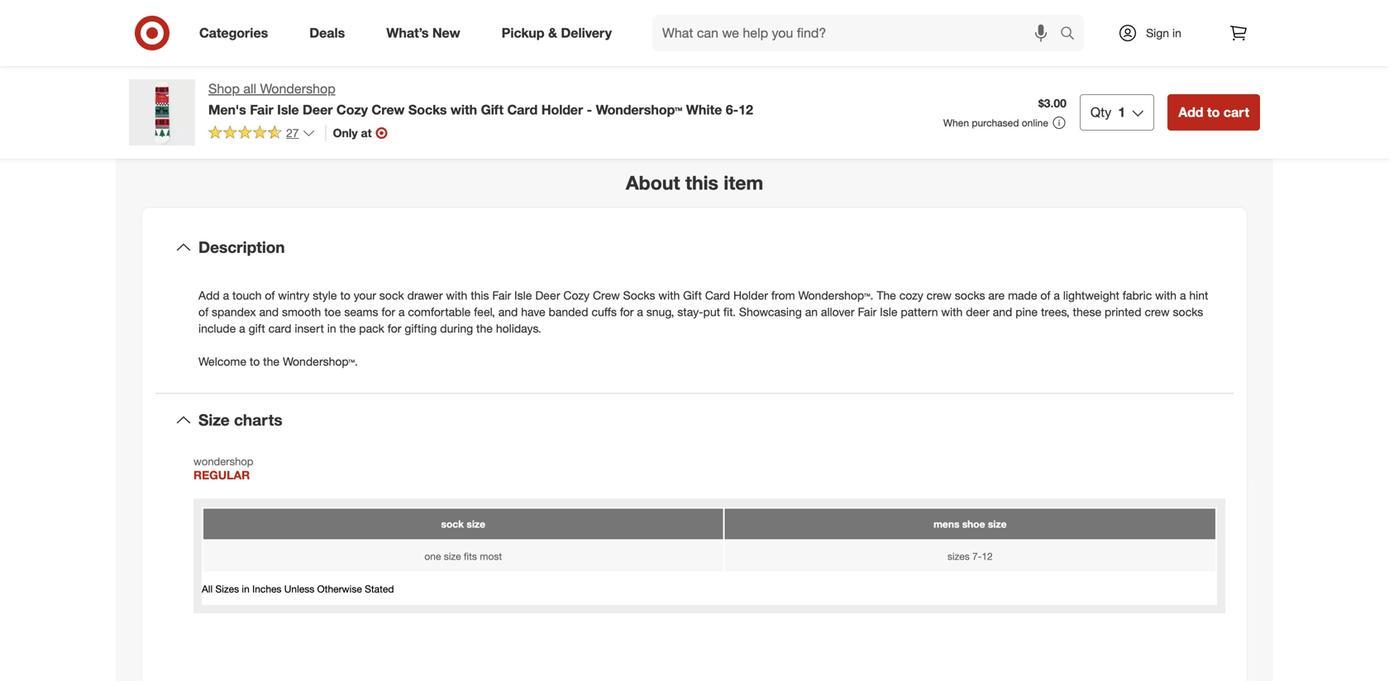 Task type: locate. For each thing, give the bounding box(es) containing it.
sock
[[379, 288, 404, 303]]

add for add a touch of wintry style to your sock drawer with this fair isle deer cozy crew socks with gift card holder from wondershop™. the cozy crew socks are made of a lightweight fabric with a hint of spandex and smooth toe seams for a comfortable feel, and have banded cuffs for a snug, stay-put fit. showcasing an allover fair isle pattern with deer and pine trees, these printed crew socks include a gift card insert in the pack for gifting during the holidays.
[[198, 288, 220, 303]]

0 vertical spatial to
[[1207, 104, 1220, 120]]

wondershop inside shop all wondershop men's fair isle deer cozy crew socks with gift card holder - wondershop™ white 6-12
[[260, 81, 335, 97]]

1 horizontal spatial in
[[1172, 26, 1181, 40]]

crew up cuffs on the top
[[593, 288, 620, 303]]

0 horizontal spatial wondershop™.
[[283, 354, 358, 369]]

toe
[[324, 305, 341, 319]]

2 vertical spatial isle
[[880, 305, 898, 319]]

2 horizontal spatial isle
[[880, 305, 898, 319]]

of up "trees,"
[[1041, 288, 1051, 303]]

images
[[416, 105, 459, 121]]

1 vertical spatial card
[[705, 288, 730, 303]]

crew inside add a touch of wintry style to your sock drawer with this fair isle deer cozy crew socks with gift card holder from wondershop™. the cozy crew socks are made of a lightweight fabric with a hint of spandex and smooth toe seams for a comfortable feel, and have banded cuffs for a snug, stay-put fit. showcasing an allover fair isle pattern with deer and pine trees, these printed crew socks include a gift card insert in the pack for gifting during the holidays.
[[593, 288, 620, 303]]

and up the holidays.
[[498, 305, 518, 319]]

0 vertical spatial in
[[1172, 26, 1181, 40]]

gift inside add a touch of wintry style to your sock drawer with this fair isle deer cozy crew socks with gift card holder from wondershop™. the cozy crew socks are made of a lightweight fabric with a hint of spandex and smooth toe seams for a comfortable feel, and have banded cuffs for a snug, stay-put fit. showcasing an allover fair isle pattern with deer and pine trees, these printed crew socks include a gift card insert in the pack for gifting during the holidays.
[[683, 288, 702, 303]]

0 vertical spatial wondershop
[[798, 4, 855, 17]]

0 horizontal spatial socks
[[408, 102, 447, 118]]

card inside shop all wondershop men's fair isle deer cozy crew socks with gift card holder - wondershop™ white 6-12
[[507, 102, 538, 118]]

0 horizontal spatial in
[[327, 321, 336, 336]]

deer inside shop all wondershop men's fair isle deer cozy crew socks with gift card holder - wondershop™ white 6-12
[[303, 102, 333, 118]]

comfortable
[[408, 305, 471, 319]]

to for welcome to the wondershop™.
[[250, 354, 260, 369]]

during
[[440, 321, 473, 336]]

1 horizontal spatial wondershop
[[798, 4, 855, 17]]

wondershop inside button
[[798, 4, 855, 17]]

showcasing
[[739, 305, 802, 319]]

1 vertical spatial crew
[[1145, 305, 1170, 319]]

isle up the have
[[514, 288, 532, 303]]

0 vertical spatial from
[[775, 4, 796, 17]]

$3.00
[[1038, 96, 1067, 111]]

1 horizontal spatial cozy
[[563, 288, 590, 303]]

1 horizontal spatial fair
[[492, 288, 511, 303]]

socks
[[955, 288, 985, 303], [1173, 305, 1203, 319]]

1 vertical spatial to
[[340, 288, 350, 303]]

photo from @retailtherapywithashley, 4 of 6 image
[[129, 0, 395, 82]]

more inside button
[[382, 105, 412, 121]]

what's new link
[[372, 15, 481, 51]]

0 vertical spatial socks
[[955, 288, 985, 303]]

1 horizontal spatial socks
[[623, 288, 655, 303]]

0 vertical spatial cozy
[[336, 102, 368, 118]]

wondershop™. down insert
[[283, 354, 358, 369]]

categories link
[[185, 15, 289, 51]]

2 vertical spatial to
[[250, 354, 260, 369]]

in right the sign
[[1172, 26, 1181, 40]]

0 horizontal spatial the
[[263, 354, 280, 369]]

2 horizontal spatial the
[[476, 321, 493, 336]]

crew down fabric
[[1145, 305, 1170, 319]]

add for add to cart
[[1178, 104, 1204, 120]]

fair
[[250, 102, 273, 118], [492, 288, 511, 303], [858, 305, 877, 319]]

add inside add a touch of wintry style to your sock drawer with this fair isle deer cozy crew socks with gift card holder from wondershop™. the cozy crew socks are made of a lightweight fabric with a hint of spandex and smooth toe seams for a comfortable feel, and have banded cuffs for a snug, stay-put fit. showcasing an allover fair isle pattern with deer and pine trees, these printed crew socks include a gift card insert in the pack for gifting during the holidays.
[[198, 288, 220, 303]]

qty 1
[[1091, 104, 1126, 120]]

a left gift
[[239, 321, 245, 336]]

the down the card
[[263, 354, 280, 369]]

-
[[587, 102, 592, 118]]

isle
[[277, 102, 299, 118], [514, 288, 532, 303], [880, 305, 898, 319]]

1 horizontal spatial add
[[1178, 104, 1204, 120]]

deer
[[966, 305, 990, 319]]

0 vertical spatial crew
[[927, 288, 952, 303]]

1 vertical spatial socks
[[623, 288, 655, 303]]

1 vertical spatial deer
[[535, 288, 560, 303]]

add to cart
[[1178, 104, 1249, 120]]

fit.
[[723, 305, 736, 319]]

1 horizontal spatial socks
[[1173, 305, 1203, 319]]

when
[[943, 117, 969, 129]]

isle down the the
[[880, 305, 898, 319]]

pickup & delivery
[[502, 25, 612, 41]]

cart
[[1224, 104, 1249, 120]]

fair up feel,
[[492, 288, 511, 303]]

0 horizontal spatial more
[[382, 105, 412, 121]]

1 vertical spatial gift
[[683, 288, 702, 303]]

1 vertical spatial in
[[327, 321, 336, 336]]

delivery
[[561, 25, 612, 41]]

deer
[[303, 102, 333, 118], [535, 288, 560, 303]]

0 horizontal spatial card
[[507, 102, 538, 118]]

2 horizontal spatial to
[[1207, 104, 1220, 120]]

1 vertical spatial from
[[771, 288, 795, 303]]

0 vertical spatial wondershop™.
[[798, 288, 874, 303]]

men's
[[208, 102, 246, 118]]

of right touch
[[265, 288, 275, 303]]

1 vertical spatial crew
[[593, 288, 620, 303]]

1 vertical spatial fair
[[492, 288, 511, 303]]

socks down "hint"
[[1173, 305, 1203, 319]]

this
[[685, 171, 718, 194], [471, 288, 489, 303]]

card left the '-'
[[507, 102, 538, 118]]

1 horizontal spatial more
[[750, 4, 773, 17]]

to right 'welcome'
[[250, 354, 260, 369]]

1 vertical spatial wondershop™.
[[283, 354, 358, 369]]

what's
[[386, 25, 429, 41]]

made
[[1008, 288, 1037, 303]]

1 vertical spatial socks
[[1173, 305, 1203, 319]]

cozy inside add a touch of wintry style to your sock drawer with this fair isle deer cozy crew socks with gift card holder from wondershop™. the cozy crew socks are made of a lightweight fabric with a hint of spandex and smooth toe seams for a comfortable feel, and have banded cuffs for a snug, stay-put fit. showcasing an allover fair isle pattern with deer and pine trees, these printed crew socks include a gift card insert in the pack for gifting during the holidays.
[[563, 288, 590, 303]]

holder
[[541, 102, 583, 118], [733, 288, 768, 303]]

0 vertical spatial gift
[[481, 102, 504, 118]]

0 horizontal spatial of
[[198, 305, 208, 319]]

this left item
[[685, 171, 718, 194]]

0 horizontal spatial to
[[250, 354, 260, 369]]

a left "hint"
[[1180, 288, 1186, 303]]

shop all wondershop men's fair isle deer cozy crew socks with gift card holder - wondershop™ white 6-12
[[208, 81, 753, 118]]

holder inside add a touch of wintry style to your sock drawer with this fair isle deer cozy crew socks with gift card holder from wondershop™. the cozy crew socks are made of a lightweight fabric with a hint of spandex and smooth toe seams for a comfortable feel, and have banded cuffs for a snug, stay-put fit. showcasing an allover fair isle pattern with deer and pine trees, these printed crew socks include a gift card insert in the pack for gifting during the holidays.
[[733, 288, 768, 303]]

the down seams
[[339, 321, 356, 336]]

more for from
[[750, 4, 773, 17]]

0 vertical spatial card
[[507, 102, 538, 118]]

0 horizontal spatial add
[[198, 288, 220, 303]]

2 horizontal spatial of
[[1041, 288, 1051, 303]]

wondershop™.
[[798, 288, 874, 303], [283, 354, 358, 369]]

0 horizontal spatial wondershop
[[260, 81, 335, 97]]

1 horizontal spatial card
[[705, 288, 730, 303]]

in inside add a touch of wintry style to your sock drawer with this fair isle deer cozy crew socks with gift card holder from wondershop™. the cozy crew socks are made of a lightweight fabric with a hint of spandex and smooth toe seams for a comfortable feel, and have banded cuffs for a snug, stay-put fit. showcasing an allover fair isle pattern with deer and pine trees, these printed crew socks include a gift card insert in the pack for gifting during the holidays.
[[327, 321, 336, 336]]

card
[[268, 321, 291, 336]]

0 horizontal spatial crew
[[372, 102, 405, 118]]

1 vertical spatial this
[[471, 288, 489, 303]]

0 horizontal spatial crew
[[927, 288, 952, 303]]

0 vertical spatial socks
[[408, 102, 447, 118]]

0 vertical spatial isle
[[277, 102, 299, 118]]

banded
[[549, 305, 588, 319]]

0 horizontal spatial and
[[259, 305, 279, 319]]

to inside button
[[1207, 104, 1220, 120]]

1 vertical spatial holder
[[733, 288, 768, 303]]

1 horizontal spatial wondershop™.
[[798, 288, 874, 303]]

gift up the stay-
[[683, 288, 702, 303]]

1 horizontal spatial to
[[340, 288, 350, 303]]

show
[[345, 105, 378, 121]]

holder up showcasing
[[733, 288, 768, 303]]

crew
[[927, 288, 952, 303], [1145, 305, 1170, 319]]

qty
[[1091, 104, 1112, 120]]

0 vertical spatial this
[[685, 171, 718, 194]]

from right learn
[[775, 4, 796, 17]]

0 horizontal spatial holder
[[541, 102, 583, 118]]

1 vertical spatial wondershop
[[260, 81, 335, 97]]

a up "trees,"
[[1054, 288, 1060, 303]]

0 horizontal spatial fair
[[250, 102, 273, 118]]

fair inside shop all wondershop men's fair isle deer cozy crew socks with gift card holder - wondershop™ white 6-12
[[250, 102, 273, 118]]

more
[[750, 4, 773, 17], [382, 105, 412, 121]]

0 vertical spatial holder
[[541, 102, 583, 118]]

isle up the 27
[[277, 102, 299, 118]]

add inside button
[[1178, 104, 1204, 120]]

holder left the '-'
[[541, 102, 583, 118]]

gift
[[481, 102, 504, 118], [683, 288, 702, 303]]

add a touch of wintry style to your sock drawer with this fair isle deer cozy crew socks with gift card holder from wondershop™. the cozy crew socks are made of a lightweight fabric with a hint of spandex and smooth toe seams for a comfortable feel, and have banded cuffs for a snug, stay-put fit. showcasing an allover fair isle pattern with deer and pine trees, these printed crew socks include a gift card insert in the pack for gifting during the holidays.
[[198, 288, 1208, 336]]

cozy up only at
[[336, 102, 368, 118]]

sign
[[1146, 26, 1169, 40]]

to left your
[[340, 288, 350, 303]]

spandex
[[212, 305, 256, 319]]

crew up pattern
[[927, 288, 952, 303]]

of
[[265, 288, 275, 303], [1041, 288, 1051, 303], [198, 305, 208, 319]]

add
[[1178, 104, 1204, 120], [198, 288, 220, 303]]

card
[[507, 102, 538, 118], [705, 288, 730, 303]]

the
[[877, 288, 896, 303]]

socks
[[408, 102, 447, 118], [623, 288, 655, 303]]

1 vertical spatial more
[[382, 105, 412, 121]]

2 vertical spatial fair
[[858, 305, 877, 319]]

gift right images
[[481, 102, 504, 118]]

1 horizontal spatial this
[[685, 171, 718, 194]]

0 horizontal spatial this
[[471, 288, 489, 303]]

for right pack
[[388, 321, 401, 336]]

for
[[381, 305, 395, 319], [620, 305, 634, 319], [388, 321, 401, 336]]

all
[[243, 81, 256, 97]]

cozy
[[336, 102, 368, 118], [563, 288, 590, 303]]

wondershop™. up allover
[[798, 288, 874, 303]]

1 horizontal spatial isle
[[514, 288, 532, 303]]

stay-
[[677, 305, 703, 319]]

gift inside shop all wondershop men's fair isle deer cozy crew socks with gift card holder - wondershop™ white 6-12
[[481, 102, 504, 118]]

socks up deer
[[955, 288, 985, 303]]

crew up "at"
[[372, 102, 405, 118]]

from up showcasing
[[771, 288, 795, 303]]

the down feel,
[[476, 321, 493, 336]]

1 horizontal spatial crew
[[593, 288, 620, 303]]

2 horizontal spatial fair
[[858, 305, 877, 319]]

learn
[[722, 4, 747, 17]]

add left the sponsored
[[1178, 104, 1204, 120]]

card up the put
[[705, 288, 730, 303]]

0 horizontal spatial cozy
[[336, 102, 368, 118]]

in down toe on the left
[[327, 321, 336, 336]]

1 vertical spatial cozy
[[563, 288, 590, 303]]

deer up the have
[[535, 288, 560, 303]]

fabric
[[1123, 288, 1152, 303]]

style
[[313, 288, 337, 303]]

0 horizontal spatial deer
[[303, 102, 333, 118]]

image of men's fair isle deer cozy crew socks with gift card holder - wondershop™ white 6-12 image
[[129, 79, 195, 146]]

0 vertical spatial more
[[750, 4, 773, 17]]

and down are
[[993, 305, 1012, 319]]

1 horizontal spatial and
[[498, 305, 518, 319]]

0 vertical spatial add
[[1178, 104, 1204, 120]]

more right show
[[382, 105, 412, 121]]

0 horizontal spatial isle
[[277, 102, 299, 118]]

0 vertical spatial crew
[[372, 102, 405, 118]]

add up spandex
[[198, 288, 220, 303]]

of up include
[[198, 305, 208, 319]]

1 vertical spatial add
[[198, 288, 220, 303]]

size charts
[[198, 411, 282, 430]]

from inside learn more from wondershop button
[[775, 4, 796, 17]]

to left cart
[[1207, 104, 1220, 120]]

deer left show
[[303, 102, 333, 118]]

27
[[286, 126, 299, 140]]

0 vertical spatial deer
[[303, 102, 333, 118]]

more inside button
[[750, 4, 773, 17]]

0 vertical spatial fair
[[250, 102, 273, 118]]

show more images button
[[334, 95, 470, 131]]

card inside add a touch of wintry style to your sock drawer with this fair isle deer cozy crew socks with gift card holder from wondershop™. the cozy crew socks are made of a lightweight fabric with a hint of spandex and smooth toe seams for a comfortable feel, and have banded cuffs for a snug, stay-put fit. showcasing an allover fair isle pattern with deer and pine trees, these printed crew socks include a gift card insert in the pack for gifting during the holidays.
[[705, 288, 730, 303]]

this up feel,
[[471, 288, 489, 303]]

fair right allover
[[858, 305, 877, 319]]

crew
[[372, 102, 405, 118], [593, 288, 620, 303]]

wintry
[[278, 288, 310, 303]]

fair down the all
[[250, 102, 273, 118]]

socks inside add a touch of wintry style to your sock drawer with this fair isle deer cozy crew socks with gift card holder from wondershop™. the cozy crew socks are made of a lightweight fabric with a hint of spandex and smooth toe seams for a comfortable feel, and have banded cuffs for a snug, stay-put fit. showcasing an allover fair isle pattern with deer and pine trees, these printed crew socks include a gift card insert in the pack for gifting during the holidays.
[[623, 288, 655, 303]]

more right learn
[[750, 4, 773, 17]]

and up the card
[[259, 305, 279, 319]]

1 horizontal spatial gift
[[683, 288, 702, 303]]

What can we help you find? suggestions appear below search field
[[652, 15, 1064, 51]]

0 horizontal spatial gift
[[481, 102, 504, 118]]

1 horizontal spatial holder
[[733, 288, 768, 303]]

holidays.
[[496, 321, 541, 336]]

cozy up banded
[[563, 288, 590, 303]]

1 horizontal spatial deer
[[535, 288, 560, 303]]

2 horizontal spatial and
[[993, 305, 1012, 319]]



Task type: vqa. For each thing, say whether or not it's contained in the screenshot.
FAO Schwarz Robot Knockout Remote Control Boxing Set image
no



Task type: describe. For each thing, give the bounding box(es) containing it.
image gallery element
[[129, 0, 675, 131]]

a left snug,
[[637, 305, 643, 319]]

only
[[333, 126, 358, 140]]

for down sock
[[381, 305, 395, 319]]

deals link
[[295, 15, 366, 51]]

only at
[[333, 126, 372, 140]]

charts
[[234, 411, 282, 430]]

when purchased online
[[943, 117, 1048, 129]]

about this item
[[626, 171, 763, 194]]

white
[[686, 102, 722, 118]]

have
[[521, 305, 545, 319]]

pickup
[[502, 25, 545, 41]]

this inside add a touch of wintry style to your sock drawer with this fair isle deer cozy crew socks with gift card holder from wondershop™. the cozy crew socks are made of a lightweight fabric with a hint of spandex and smooth toe seams for a comfortable feel, and have banded cuffs for a snug, stay-put fit. showcasing an allover fair isle pattern with deer and pine trees, these printed crew socks include a gift card insert in the pack for gifting during the holidays.
[[471, 288, 489, 303]]

pickup & delivery link
[[488, 15, 633, 51]]

to inside add a touch of wintry style to your sock drawer with this fair isle deer cozy crew socks with gift card holder from wondershop™. the cozy crew socks are made of a lightweight fabric with a hint of spandex and smooth toe seams for a comfortable feel, and have banded cuffs for a snug, stay-put fit. showcasing an allover fair isle pattern with deer and pine trees, these printed crew socks include a gift card insert in the pack for gifting during the holidays.
[[340, 288, 350, 303]]

feel,
[[474, 305, 495, 319]]

gift
[[249, 321, 265, 336]]

more for images
[[382, 105, 412, 121]]

allover
[[821, 305, 855, 319]]

1 horizontal spatial the
[[339, 321, 356, 336]]

categories
[[199, 25, 268, 41]]

printed
[[1105, 305, 1142, 319]]

0 horizontal spatial socks
[[955, 288, 985, 303]]

from inside add a touch of wintry style to your sock drawer with this fair isle deer cozy crew socks with gift card holder from wondershop™. the cozy crew socks are made of a lightweight fabric with a hint of spandex and smooth toe seams for a comfortable feel, and have banded cuffs for a snug, stay-put fit. showcasing an allover fair isle pattern with deer and pine trees, these printed crew socks include a gift card insert in the pack for gifting during the holidays.
[[771, 288, 795, 303]]

1
[[1118, 104, 1126, 120]]

pack
[[359, 321, 384, 336]]

what's new
[[386, 25, 460, 41]]

cozy
[[899, 288, 923, 303]]

online
[[1022, 117, 1048, 129]]

1 and from the left
[[259, 305, 279, 319]]

6-
[[726, 102, 738, 118]]

search button
[[1053, 15, 1092, 55]]

sign in
[[1146, 26, 1181, 40]]

a up spandex
[[223, 288, 229, 303]]

hint
[[1189, 288, 1208, 303]]

learn more from wondershop
[[722, 4, 855, 17]]

seams
[[344, 305, 378, 319]]

2 and from the left
[[498, 305, 518, 319]]

smooth
[[282, 305, 321, 319]]

about
[[626, 171, 680, 194]]

socks inside shop all wondershop men's fair isle deer cozy crew socks with gift card holder - wondershop™ white 6-12
[[408, 102, 447, 118]]

shop
[[208, 81, 240, 97]]

3 and from the left
[[993, 305, 1012, 319]]

add to cart button
[[1168, 94, 1260, 131]]

sign in link
[[1104, 15, 1207, 51]]

pine
[[1016, 305, 1038, 319]]

lightweight
[[1063, 288, 1119, 303]]

1 horizontal spatial crew
[[1145, 305, 1170, 319]]

sponsored
[[1211, 102, 1260, 114]]

description button
[[155, 221, 1234, 274]]

deals
[[309, 25, 345, 41]]

touch
[[232, 288, 262, 303]]

with inside shop all wondershop men's fair isle deer cozy crew socks with gift card holder - wondershop™ white 6-12
[[451, 102, 477, 118]]

holder inside shop all wondershop men's fair isle deer cozy crew socks with gift card holder - wondershop™ white 6-12
[[541, 102, 583, 118]]

at
[[361, 126, 372, 140]]

to for add to cart
[[1207, 104, 1220, 120]]

isle inside shop all wondershop men's fair isle deer cozy crew socks with gift card holder - wondershop™ white 6-12
[[277, 102, 299, 118]]

cozy inside shop all wondershop men's fair isle deer cozy crew socks with gift card holder - wondershop™ white 6-12
[[336, 102, 368, 118]]

purchased
[[972, 117, 1019, 129]]

cuffs
[[592, 305, 617, 319]]

snug,
[[646, 305, 674, 319]]

a down sock
[[399, 305, 405, 319]]

size charts button
[[155, 394, 1234, 447]]

search
[[1053, 27, 1092, 43]]

1 vertical spatial isle
[[514, 288, 532, 303]]

welcome
[[198, 354, 246, 369]]

12
[[738, 102, 753, 118]]

welcome to the wondershop™.
[[198, 354, 358, 369]]

@retailtherapywithashley
[[155, 43, 274, 55]]

pattern
[[901, 305, 938, 319]]

new
[[432, 25, 460, 41]]

learn more from wondershop button
[[714, 0, 862, 24]]

for right cuffs on the top
[[620, 305, 634, 319]]

deer inside add a touch of wintry style to your sock drawer with this fair isle deer cozy crew socks with gift card holder from wondershop™. the cozy crew socks are made of a lightweight fabric with a hint of spandex and smooth toe seams for a comfortable feel, and have banded cuffs for a snug, stay-put fit. showcasing an allover fair isle pattern with deer and pine trees, these printed crew socks include a gift card insert in the pack for gifting during the holidays.
[[535, 288, 560, 303]]

1 horizontal spatial of
[[265, 288, 275, 303]]

27 link
[[208, 125, 316, 144]]

trees,
[[1041, 305, 1070, 319]]

advertisement region
[[714, 37, 1260, 100]]

size
[[198, 411, 230, 430]]

drawer
[[407, 288, 443, 303]]

are
[[988, 288, 1005, 303]]

insert
[[295, 321, 324, 336]]

your
[[354, 288, 376, 303]]

gifting
[[405, 321, 437, 336]]

put
[[703, 305, 720, 319]]

an
[[805, 305, 818, 319]]

&
[[548, 25, 557, 41]]

crew inside shop all wondershop men's fair isle deer cozy crew socks with gift card holder - wondershop™ white 6-12
[[372, 102, 405, 118]]

wondershop™. inside add a touch of wintry style to your sock drawer with this fair isle deer cozy crew socks with gift card holder from wondershop™. the cozy crew socks are made of a lightweight fabric with a hint of spandex and smooth toe seams for a comfortable feel, and have banded cuffs for a snug, stay-put fit. showcasing an allover fair isle pattern with deer and pine trees, these printed crew socks include a gift card insert in the pack for gifting during the holidays.
[[798, 288, 874, 303]]

wondershop™
[[596, 102, 682, 118]]

show more images
[[345, 105, 459, 121]]

item
[[724, 171, 763, 194]]

these
[[1073, 305, 1101, 319]]

include
[[198, 321, 236, 336]]



